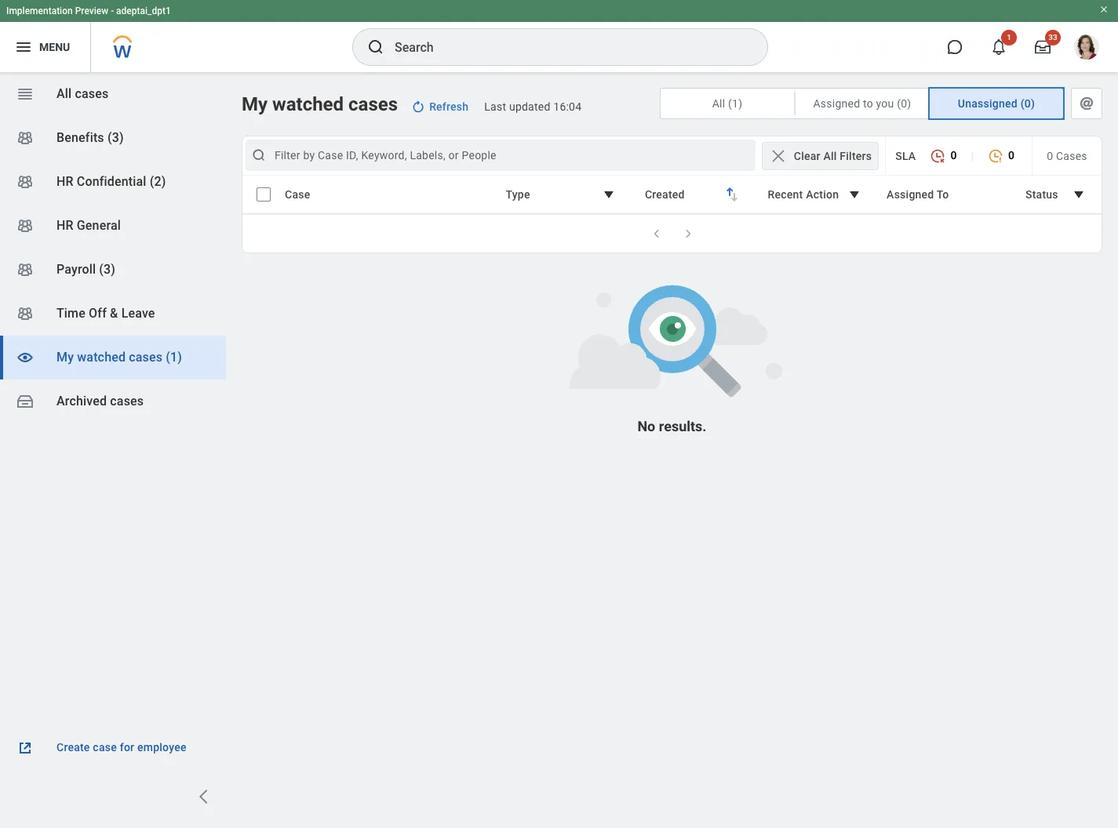 Task type: describe. For each thing, give the bounding box(es) containing it.
hr confidential (2)
[[57, 174, 166, 189]]

16:04
[[554, 100, 582, 113]]

at tag mention image
[[1078, 94, 1096, 113]]

(3) for payroll (3)
[[99, 262, 115, 277]]

cases left reset image
[[349, 93, 398, 115]]

no results.
[[638, 418, 707, 435]]

last updated 16:04
[[485, 100, 582, 113]]

last
[[485, 100, 506, 113]]

(0) inside 'unassigned (0)' button
[[1021, 97, 1035, 110]]

|
[[971, 150, 974, 162]]

caret down image for status
[[1070, 185, 1089, 204]]

inbox image
[[16, 392, 35, 411]]

created button
[[635, 180, 752, 210]]

preview
[[75, 5, 108, 16]]

results.
[[659, 418, 707, 435]]

archived cases
[[57, 394, 144, 409]]

my for my watched cases
[[242, 93, 268, 115]]

clear all filters
[[794, 150, 872, 162]]

unassigned
[[958, 97, 1018, 110]]

my watched cases
[[242, 93, 398, 115]]

assigned for assigned to you (0)
[[814, 97, 860, 110]]

search image
[[251, 148, 267, 163]]

notifications large image
[[991, 39, 1007, 55]]

general
[[77, 218, 121, 233]]

search image
[[367, 38, 385, 57]]

cases down leave
[[129, 350, 163, 365]]

close environment banner image
[[1100, 5, 1109, 14]]

sla
[[896, 150, 916, 162]]

for
[[120, 742, 134, 754]]

all (1)
[[712, 97, 743, 110]]

Filter by Case ID, Keyword, Labels, or People text field
[[275, 148, 731, 163]]

(2)
[[150, 174, 166, 189]]

updated
[[509, 100, 551, 113]]

watched for my watched cases (1)
[[77, 350, 126, 365]]

all inside unassigned (0) tab panel
[[824, 150, 837, 162]]

justify image
[[14, 38, 33, 57]]

recent action button
[[758, 180, 874, 210]]

inbox large image
[[1035, 39, 1051, 55]]

2 0 button from the left
[[980, 141, 1023, 171]]

benefits (3) link
[[0, 116, 226, 160]]

action
[[806, 188, 839, 201]]

type button
[[496, 180, 629, 210]]

create
[[57, 742, 90, 754]]

0 for clock exclamation image
[[1009, 149, 1015, 162]]

no
[[638, 418, 656, 435]]

my watched cases (1) link
[[0, 336, 226, 380]]

cases
[[1056, 150, 1088, 162]]

cases down my watched cases (1)
[[110, 394, 144, 409]]

archived
[[57, 394, 107, 409]]

ext link image
[[16, 739, 35, 758]]

archived cases link
[[0, 380, 226, 424]]

recent action
[[768, 188, 839, 201]]

clock exclamation image
[[988, 148, 1004, 164]]

0 for 'clock x' icon
[[951, 149, 957, 162]]

reset image
[[411, 99, 426, 115]]

unassigned (0) button
[[930, 89, 1064, 119]]

contact card matrix manager image for hr confidential (2)
[[16, 173, 35, 192]]

refresh button
[[404, 94, 478, 119]]

clear
[[794, 150, 821, 162]]

notifications element
[[1082, 31, 1095, 44]]

refresh
[[429, 100, 469, 113]]

contact card matrix manager image for time off & leave
[[16, 305, 35, 323]]

contact card matrix manager image for payroll (3)
[[16, 261, 35, 279]]

leave
[[121, 306, 155, 321]]

off
[[89, 306, 107, 321]]

payroll (3)
[[57, 262, 115, 277]]

(3) for benefits (3)
[[107, 130, 124, 145]]

implementation preview -   adeptai_dpt1
[[6, 5, 171, 16]]

hr general link
[[0, 204, 226, 248]]

sort up image
[[720, 183, 739, 202]]

contact card matrix manager image for hr general
[[16, 217, 35, 235]]

recent
[[768, 188, 803, 201]]

to
[[937, 188, 949, 201]]

x image
[[769, 146, 788, 165]]

case
[[93, 742, 117, 754]]

all for all cases
[[57, 86, 72, 101]]

profile logan mcneil image
[[1074, 35, 1100, 63]]

unassigned (0) tab panel
[[242, 136, 1103, 254]]

all cases link
[[0, 72, 226, 116]]

filter by case id, keyword, labels, or people. type label: to find cases with specific labels applied element
[[246, 140, 756, 171]]



Task type: locate. For each thing, give the bounding box(es) containing it.
implementation
[[6, 5, 73, 16]]

assigned
[[814, 97, 860, 110], [887, 188, 934, 201]]

1 horizontal spatial (0)
[[1021, 97, 1035, 110]]

1 vertical spatial hr
[[57, 218, 74, 233]]

filters
[[840, 150, 872, 162]]

payroll
[[57, 262, 96, 277]]

2 horizontal spatial 0
[[1047, 150, 1054, 162]]

1 vertical spatial (3)
[[99, 262, 115, 277]]

assigned left to in the top of the page
[[887, 188, 934, 201]]

1
[[1007, 33, 1012, 42]]

assigned for assigned to
[[887, 188, 934, 201]]

clear all filters button
[[762, 142, 879, 170]]

contact card matrix manager image
[[16, 173, 35, 192], [16, 261, 35, 279], [16, 305, 35, 323]]

visible image
[[16, 348, 35, 367]]

2 horizontal spatial all
[[824, 150, 837, 162]]

caret down image right status on the right top of the page
[[1070, 185, 1089, 204]]

-
[[111, 5, 114, 16]]

assigned to you (0)
[[814, 97, 912, 110]]

1 0 button from the left
[[923, 141, 965, 171]]

0 horizontal spatial all
[[57, 86, 72, 101]]

(1) inside button
[[728, 97, 743, 110]]

3 contact card matrix manager image from the top
[[16, 305, 35, 323]]

hr confidential (2) link
[[0, 160, 226, 204]]

all (1) button
[[661, 89, 794, 119]]

1 horizontal spatial caret down image
[[1070, 185, 1089, 204]]

3 0 from the left
[[1047, 150, 1054, 162]]

(0) inside assigned to you (0) button
[[897, 97, 912, 110]]

create case for employee
[[57, 742, 187, 754]]

1 horizontal spatial (1)
[[728, 97, 743, 110]]

0 horizontal spatial 0
[[951, 149, 957, 162]]

status
[[1026, 188, 1059, 201]]

0 left cases
[[1047, 150, 1054, 162]]

1 button
[[982, 30, 1017, 64]]

time off & leave link
[[0, 292, 226, 336]]

1 0 from the left
[[951, 149, 957, 162]]

contact card matrix manager image inside payroll (3) link
[[16, 261, 35, 279]]

chevron right image
[[195, 788, 213, 807]]

tab list
[[660, 88, 1103, 119]]

2 contact card matrix manager image from the top
[[16, 261, 35, 279]]

(1)
[[728, 97, 743, 110], [166, 350, 182, 365]]

33 button
[[1026, 30, 1061, 64]]

clock x image
[[930, 148, 946, 164]]

menu button
[[0, 22, 90, 72]]

contact card matrix manager image inside benefits (3) link
[[16, 129, 35, 148]]

hr left general
[[57, 218, 74, 233]]

sort down image
[[725, 188, 744, 206]]

0 vertical spatial my
[[242, 93, 268, 115]]

contact card matrix manager image for benefits (3)
[[16, 129, 35, 148]]

0 horizontal spatial (0)
[[897, 97, 912, 110]]

0 cases
[[1047, 150, 1088, 162]]

hr
[[57, 174, 74, 189], [57, 218, 74, 233]]

2 0 from the left
[[1009, 149, 1015, 162]]

hr for hr confidential (2)
[[57, 174, 74, 189]]

contact card matrix manager image inside hr confidential (2) link
[[16, 173, 35, 192]]

all
[[57, 86, 72, 101], [712, 97, 726, 110], [824, 150, 837, 162]]

watched for my watched cases
[[272, 93, 344, 115]]

&
[[110, 306, 118, 321]]

payroll (3) link
[[0, 248, 226, 292]]

caret down image left the created
[[600, 185, 618, 204]]

to
[[863, 97, 873, 110]]

hr down benefits
[[57, 174, 74, 189]]

benefits (3)
[[57, 130, 124, 145]]

my for my watched cases (1)
[[57, 350, 74, 365]]

1 contact card matrix manager image from the top
[[16, 129, 35, 148]]

1 caret down image from the left
[[600, 185, 618, 204]]

0 horizontal spatial watched
[[77, 350, 126, 365]]

created
[[645, 188, 685, 201]]

cases up benefits (3)
[[75, 86, 109, 101]]

you
[[876, 97, 894, 110]]

0 button right |
[[980, 141, 1023, 171]]

employee
[[137, 742, 187, 754]]

2 hr from the top
[[57, 218, 74, 233]]

assigned inside button
[[814, 97, 860, 110]]

0 horizontal spatial caret down image
[[600, 185, 618, 204]]

my watched cases (1)
[[57, 350, 182, 365]]

1 horizontal spatial assigned
[[887, 188, 934, 201]]

0
[[951, 149, 957, 162], [1009, 149, 1015, 162], [1047, 150, 1054, 162]]

assigned inside tab panel
[[887, 188, 934, 201]]

0 button left |
[[923, 141, 965, 171]]

assigned to you (0) button
[[796, 89, 929, 119]]

contact card matrix manager image
[[16, 129, 35, 148], [16, 217, 35, 235]]

caret down image inside type button
[[600, 185, 618, 204]]

1 horizontal spatial 0 button
[[980, 141, 1023, 171]]

confidential
[[77, 174, 146, 189]]

assigned to
[[887, 188, 949, 201]]

tab list containing all (1)
[[660, 88, 1103, 119]]

1 horizontal spatial watched
[[272, 93, 344, 115]]

2 caret down image from the left
[[1070, 185, 1089, 204]]

contact card matrix manager image inside time off & leave link
[[16, 305, 35, 323]]

grid view image
[[16, 85, 35, 104]]

(0) right 'unassigned'
[[1021, 97, 1035, 110]]

all cases
[[57, 86, 109, 101]]

(3) right benefits
[[107, 130, 124, 145]]

type
[[506, 188, 530, 201]]

1 (0) from the left
[[897, 97, 912, 110]]

watched
[[272, 93, 344, 115], [77, 350, 126, 365]]

list
[[0, 72, 226, 424]]

1 vertical spatial assigned
[[887, 188, 934, 201]]

cases
[[75, 86, 109, 101], [349, 93, 398, 115], [129, 350, 163, 365], [110, 394, 144, 409]]

hr for hr general
[[57, 218, 74, 233]]

33
[[1049, 33, 1058, 42]]

1 horizontal spatial 0
[[1009, 149, 1015, 162]]

0 vertical spatial assigned
[[814, 97, 860, 110]]

0 horizontal spatial 0 button
[[923, 141, 965, 171]]

my up search icon
[[242, 93, 268, 115]]

2 (0) from the left
[[1021, 97, 1035, 110]]

0 horizontal spatial (1)
[[166, 350, 182, 365]]

contact card matrix manager image left hr general
[[16, 217, 35, 235]]

(3)
[[107, 130, 124, 145], [99, 262, 115, 277]]

contact card matrix manager image inside hr general link
[[16, 217, 35, 235]]

my right visible image
[[57, 350, 74, 365]]

1 horizontal spatial my
[[242, 93, 268, 115]]

1 hr from the top
[[57, 174, 74, 189]]

chevron right small image
[[680, 226, 696, 242]]

time off & leave
[[57, 306, 155, 321]]

0 right clock exclamation image
[[1009, 149, 1015, 162]]

1 vertical spatial contact card matrix manager image
[[16, 261, 35, 279]]

1 vertical spatial contact card matrix manager image
[[16, 217, 35, 235]]

menu
[[39, 41, 70, 53]]

caret down image inside status button
[[1070, 185, 1089, 204]]

hr general
[[57, 218, 121, 233]]

create case for employee link
[[16, 739, 210, 758]]

0 vertical spatial (1)
[[728, 97, 743, 110]]

all for all (1)
[[712, 97, 726, 110]]

adeptai_dpt1
[[116, 5, 171, 16]]

unassigned (0)
[[958, 97, 1035, 110]]

Search Workday  search field
[[395, 30, 735, 64]]

my inside my watched cases (1) link
[[57, 350, 74, 365]]

menu banner
[[0, 0, 1118, 72]]

1 horizontal spatial all
[[712, 97, 726, 110]]

1 contact card matrix manager image from the top
[[16, 173, 35, 192]]

caret down image for type
[[600, 185, 618, 204]]

(0)
[[897, 97, 912, 110], [1021, 97, 1035, 110]]

1 vertical spatial (1)
[[166, 350, 182, 365]]

benefits
[[57, 130, 104, 145]]

assigned left to
[[814, 97, 860, 110]]

0 vertical spatial watched
[[272, 93, 344, 115]]

0 right 'clock x' icon
[[951, 149, 957, 162]]

1 vertical spatial watched
[[77, 350, 126, 365]]

status button
[[1016, 180, 1099, 210]]

0 vertical spatial (3)
[[107, 130, 124, 145]]

(1) inside list
[[166, 350, 182, 365]]

time
[[57, 306, 86, 321]]

0 vertical spatial hr
[[57, 174, 74, 189]]

0 vertical spatial contact card matrix manager image
[[16, 173, 35, 192]]

0 button
[[923, 141, 965, 171], [980, 141, 1023, 171]]

1 vertical spatial my
[[57, 350, 74, 365]]

2 contact card matrix manager image from the top
[[16, 217, 35, 235]]

case
[[285, 188, 310, 201]]

my
[[242, 93, 268, 115], [57, 350, 74, 365]]

contact card matrix manager image down grid view icon
[[16, 129, 35, 148]]

0 vertical spatial contact card matrix manager image
[[16, 129, 35, 148]]

(3) right payroll
[[99, 262, 115, 277]]

list containing all cases
[[0, 72, 226, 424]]

watched inside list
[[77, 350, 126, 365]]

caret down image
[[845, 185, 864, 204]]

(0) right "you"
[[897, 97, 912, 110]]

0 horizontal spatial assigned
[[814, 97, 860, 110]]

caret down image
[[600, 185, 618, 204], [1070, 185, 1089, 204]]

0 horizontal spatial my
[[57, 350, 74, 365]]

chevron left small image
[[649, 226, 664, 242]]

2 vertical spatial contact card matrix manager image
[[16, 305, 35, 323]]



Task type: vqa. For each thing, say whether or not it's contained in the screenshot.
2nd Cell from right
no



